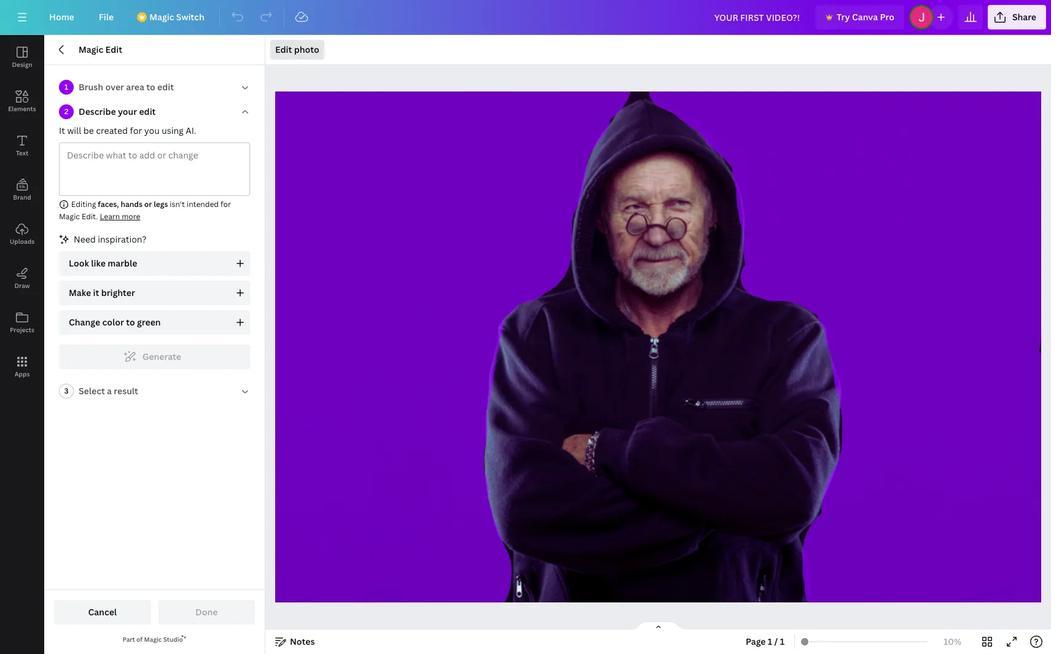 Task type: describe. For each thing, give the bounding box(es) containing it.
uploads
[[10, 237, 35, 246]]

try
[[837, 11, 850, 23]]

change
[[69, 316, 100, 328]]

faces,
[[98, 199, 119, 210]]

created
[[96, 125, 128, 136]]

done button
[[158, 600, 255, 625]]

3
[[64, 386, 69, 396]]

make
[[69, 287, 91, 299]]

inspiration?
[[98, 234, 147, 245]]

edit.
[[82, 211, 98, 222]]

1 horizontal spatial to
[[146, 81, 155, 93]]

Design title text field
[[705, 5, 811, 29]]

magic studio
[[144, 635, 183, 644]]

it will be created for you using ai.
[[59, 125, 196, 136]]

magic switch button
[[129, 5, 214, 29]]

magic for magic switch
[[149, 11, 174, 23]]

text
[[16, 149, 28, 157]]

side panel tab list
[[0, 35, 44, 389]]

brush
[[79, 81, 103, 93]]

It will be created for you using AI. text field
[[60, 143, 249, 195]]

+ add page button
[[300, 544, 1008, 569]]

learn
[[100, 211, 120, 222]]

+ add page
[[631, 550, 677, 562]]

magic for magic edit
[[79, 44, 103, 55]]

green
[[137, 316, 161, 328]]

legs
[[154, 199, 168, 210]]

hands
[[121, 199, 143, 210]]

projects button
[[0, 300, 44, 345]]

apps
[[15, 370, 30, 379]]

magic inside the isn't intended for magic edit.
[[59, 211, 80, 222]]

color
[[102, 316, 124, 328]]

you
[[144, 125, 160, 136]]

select
[[79, 385, 105, 397]]

a
[[107, 385, 112, 397]]

page 1 / 1
[[746, 636, 785, 648]]

home link
[[39, 5, 84, 29]]

select a result
[[79, 385, 138, 397]]

using
[[162, 125, 184, 136]]

your
[[118, 106, 137, 117]]

make it brighter button
[[59, 281, 250, 305]]

+
[[631, 550, 635, 562]]

cancel button
[[54, 600, 151, 625]]

0 horizontal spatial for
[[130, 125, 142, 136]]

canva
[[852, 11, 878, 23]]

look like marble button
[[59, 251, 250, 276]]

2
[[64, 106, 68, 117]]

apps button
[[0, 345, 44, 389]]

edit photo button
[[270, 40, 324, 60]]

done
[[195, 606, 218, 618]]

elements
[[8, 104, 36, 113]]

magic switch
[[149, 11, 204, 23]]

text button
[[0, 124, 44, 168]]

change color to green button
[[59, 310, 250, 335]]

home
[[49, 11, 74, 23]]

photo
[[294, 44, 319, 55]]

learn more
[[100, 211, 140, 222]]

share
[[1013, 11, 1037, 23]]

to inside button
[[126, 316, 135, 328]]

learn more link
[[100, 211, 140, 222]]

marble
[[108, 257, 137, 269]]

/
[[775, 636, 778, 648]]

try canva pro
[[837, 11, 895, 23]]

10%
[[944, 636, 962, 648]]

it
[[59, 125, 65, 136]]

intended
[[187, 199, 219, 210]]

make it brighter
[[69, 287, 135, 299]]

part of
[[123, 635, 144, 644]]

studio
[[163, 635, 183, 644]]



Task type: vqa. For each thing, say whether or not it's contained in the screenshot.
of
yes



Task type: locate. For each thing, give the bounding box(es) containing it.
notes button
[[270, 632, 320, 652]]

to right color
[[126, 316, 135, 328]]

to
[[146, 81, 155, 93], [126, 316, 135, 328]]

magic right of
[[144, 635, 162, 644]]

1 vertical spatial for
[[221, 199, 231, 210]]

0 horizontal spatial edit
[[105, 44, 122, 55]]

10% button
[[933, 632, 973, 652]]

show pages image
[[629, 621, 688, 631]]

magic for magic studio
[[144, 635, 162, 644]]

file
[[99, 11, 114, 23]]

page
[[657, 550, 677, 562]]

result
[[114, 385, 138, 397]]

isn't intended for magic edit.
[[59, 199, 231, 222]]

file button
[[89, 5, 124, 29]]

edit down file popup button
[[105, 44, 122, 55]]

for right intended
[[221, 199, 231, 210]]

edit left photo
[[275, 44, 292, 55]]

magic edit
[[79, 44, 122, 55]]

like
[[91, 257, 106, 269]]

design
[[12, 60, 32, 69]]

edit photo
[[275, 44, 319, 55]]

edit
[[157, 81, 174, 93], [139, 106, 156, 117]]

look like marble
[[69, 257, 137, 269]]

1 horizontal spatial edit
[[157, 81, 174, 93]]

design button
[[0, 35, 44, 79]]

look
[[69, 257, 89, 269]]

1 right /
[[780, 636, 785, 648]]

0 vertical spatial edit
[[157, 81, 174, 93]]

add
[[637, 550, 655, 562]]

edit inside dropdown button
[[275, 44, 292, 55]]

part
[[123, 635, 135, 644]]

more
[[122, 211, 140, 222]]

projects
[[10, 326, 34, 334]]

share button
[[988, 5, 1046, 29]]

need
[[74, 234, 96, 245]]

0 vertical spatial for
[[130, 125, 142, 136]]

brand button
[[0, 168, 44, 212]]

describe your edit
[[79, 106, 156, 117]]

generate
[[143, 351, 181, 363]]

0 horizontal spatial edit
[[139, 106, 156, 117]]

will
[[67, 125, 81, 136]]

magic left switch
[[149, 11, 174, 23]]

brush over area to edit
[[79, 81, 174, 93]]

magic inside "button"
[[149, 11, 174, 23]]

magic down editing
[[59, 211, 80, 222]]

for
[[130, 125, 142, 136], [221, 199, 231, 210]]

it
[[93, 287, 99, 299]]

0 vertical spatial to
[[146, 81, 155, 93]]

page
[[746, 636, 766, 648]]

1 vertical spatial edit
[[139, 106, 156, 117]]

pro
[[880, 11, 895, 23]]

be
[[83, 125, 94, 136]]

cancel
[[88, 606, 117, 618]]

1 horizontal spatial 1
[[768, 636, 773, 648]]

for inside the isn't intended for magic edit.
[[221, 199, 231, 210]]

isn't
[[170, 199, 185, 210]]

change color to green
[[69, 316, 161, 328]]

1 left /
[[768, 636, 773, 648]]

ai.
[[186, 125, 196, 136]]

over
[[105, 81, 124, 93]]

draw
[[14, 281, 30, 290]]

edit right the area
[[157, 81, 174, 93]]

main menu bar
[[0, 0, 1051, 35]]

brand
[[13, 193, 31, 202]]

1 vertical spatial to
[[126, 316, 135, 328]]

editing faces, hands or legs
[[71, 199, 168, 210]]

need inspiration?
[[74, 234, 147, 245]]

0 horizontal spatial to
[[126, 316, 135, 328]]

editing
[[71, 199, 96, 210]]

notes
[[290, 636, 315, 648]]

1 horizontal spatial edit
[[275, 44, 292, 55]]

draw button
[[0, 256, 44, 300]]

switch
[[176, 11, 204, 23]]

magic down file popup button
[[79, 44, 103, 55]]

1 up 2
[[64, 82, 68, 92]]

for left you in the left top of the page
[[130, 125, 142, 136]]

elements button
[[0, 79, 44, 124]]

1 horizontal spatial for
[[221, 199, 231, 210]]

describe
[[79, 106, 116, 117]]

2 horizontal spatial 1
[[780, 636, 785, 648]]

2 edit from the left
[[275, 44, 292, 55]]

or
[[144, 199, 152, 210]]

1
[[64, 82, 68, 92], [768, 636, 773, 648], [780, 636, 785, 648]]

generate button
[[59, 345, 250, 369]]

to right the area
[[146, 81, 155, 93]]

0 horizontal spatial 1
[[64, 82, 68, 92]]

1 edit from the left
[[105, 44, 122, 55]]

edit
[[105, 44, 122, 55], [275, 44, 292, 55]]

of
[[136, 635, 143, 644]]

edit up you in the left top of the page
[[139, 106, 156, 117]]

uploads button
[[0, 212, 44, 256]]

area
[[126, 81, 144, 93]]



